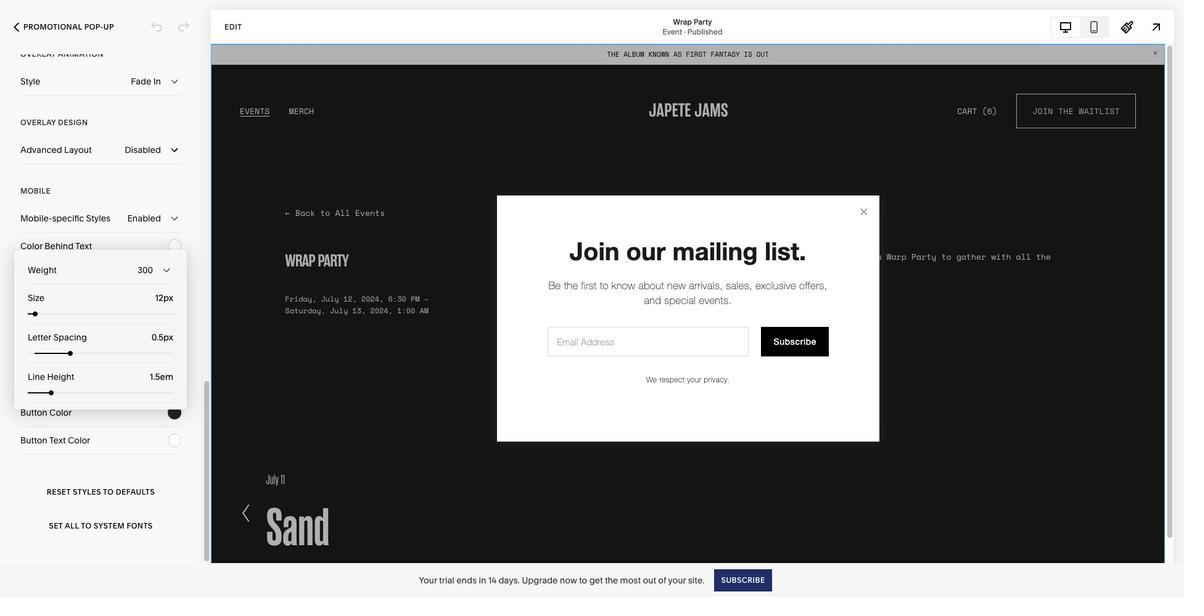 Task type: describe. For each thing, give the bounding box(es) containing it.
button text color button
[[20, 427, 181, 454]]

in
[[479, 575, 486, 586]]

to for styles
[[103, 487, 114, 496]]

event
[[663, 27, 682, 36]]

site.
[[688, 575, 705, 586]]

your
[[419, 575, 437, 586]]

reset styles to defaults
[[47, 487, 155, 496]]

all
[[65, 521, 79, 530]]

days.
[[499, 575, 520, 586]]

overlay design
[[20, 118, 88, 127]]

color behind text
[[20, 241, 92, 252]]

button for button font
[[20, 379, 47, 390]]

font for body font
[[43, 324, 62, 335]]

300
[[137, 265, 153, 276]]

fonts
[[127, 521, 153, 530]]

button font
[[20, 379, 68, 390]]

wrap party event · published
[[663, 17, 723, 36]]

out
[[643, 575, 656, 586]]

body font button
[[20, 316, 181, 343]]

now
[[560, 575, 577, 586]]

ends
[[457, 575, 477, 586]]

letter spacing
[[28, 332, 87, 343]]

overlay for overlay design
[[20, 118, 56, 127]]

to for all
[[81, 521, 92, 530]]

body for body font
[[20, 324, 41, 335]]

button color
[[20, 407, 72, 418]]

pop-
[[84, 22, 103, 31]]

reset styles to defaults button
[[20, 475, 181, 509]]

system
[[94, 521, 125, 530]]

modal dialog
[[14, 250, 187, 410]]

set all to system fonts button
[[20, 509, 181, 543]]

edit
[[225, 22, 242, 31]]

animation
[[58, 49, 104, 59]]

color for body color
[[43, 352, 66, 363]]

color down button color button
[[68, 435, 90, 446]]

published
[[688, 27, 723, 36]]

promotional
[[23, 22, 82, 31]]

color for headline color
[[59, 296, 81, 307]]

behind
[[45, 241, 74, 252]]

headline color
[[20, 296, 81, 307]]

headline color button
[[20, 288, 181, 315]]



Task type: locate. For each thing, give the bounding box(es) containing it.
body for body color
[[20, 352, 41, 363]]

line height
[[28, 371, 74, 382]]

2 button from the top
[[20, 407, 47, 418]]

height
[[47, 371, 74, 382]]

text right 'behind'
[[75, 241, 92, 252]]

1 headline from the top
[[20, 268, 57, 279]]

set
[[49, 521, 63, 530]]

reset
[[47, 487, 71, 496]]

tab list
[[1052, 17, 1108, 37]]

None range field
[[28, 311, 173, 316], [28, 351, 173, 356], [28, 390, 173, 395], [28, 311, 173, 316], [28, 351, 173, 356], [28, 390, 173, 395]]

text down the button color
[[49, 435, 66, 446]]

most
[[620, 575, 641, 586]]

button down button font at left bottom
[[20, 407, 47, 418]]

2 overlay from the top
[[20, 118, 56, 127]]

0 horizontal spatial text
[[49, 435, 66, 446]]

your
[[668, 575, 686, 586]]

promotional pop-up
[[23, 22, 114, 31]]

2 vertical spatial font
[[49, 379, 68, 390]]

body color
[[20, 352, 66, 363]]

headline up body font
[[20, 296, 57, 307]]

button down the button color
[[20, 435, 47, 446]]

color
[[20, 241, 43, 252], [59, 296, 81, 307], [43, 352, 66, 363], [49, 407, 72, 418], [68, 435, 90, 446]]

0 vertical spatial overlay
[[20, 49, 56, 59]]

set all to system fonts
[[49, 521, 153, 530]]

get
[[589, 575, 603, 586]]

body color button
[[20, 344, 181, 371]]

0 horizontal spatial to
[[81, 521, 92, 530]]

2 headline from the top
[[20, 296, 57, 307]]

size
[[28, 292, 45, 303]]

spacing
[[53, 332, 87, 343]]

1 vertical spatial text
[[49, 435, 66, 446]]

2 vertical spatial to
[[579, 575, 587, 586]]

color behind text button
[[20, 233, 181, 260]]

headline for headline font
[[20, 268, 57, 279]]

up
[[103, 22, 114, 31]]

1 body from the top
[[20, 324, 41, 335]]

to right all
[[81, 521, 92, 530]]

defaults
[[116, 487, 155, 496]]

headline font button
[[20, 260, 181, 287]]

font down headline color
[[43, 324, 62, 335]]

weight
[[28, 265, 57, 276]]

button font button
[[20, 371, 181, 398]]

letter
[[28, 332, 51, 343]]

to inside button
[[81, 521, 92, 530]]

font for headline font
[[59, 268, 77, 279]]

button for button text color
[[20, 435, 47, 446]]

0 vertical spatial button
[[20, 379, 47, 390]]

body
[[20, 324, 41, 335], [20, 352, 41, 363]]

color down letter spacing
[[43, 352, 66, 363]]

Weight field
[[28, 257, 173, 284]]

button for button color
[[20, 407, 47, 418]]

None field
[[133, 291, 173, 305], [133, 331, 173, 344], [133, 370, 173, 384], [133, 291, 173, 305], [133, 331, 173, 344], [133, 370, 173, 384]]

color up weight
[[20, 241, 43, 252]]

0 vertical spatial text
[[75, 241, 92, 252]]

text inside button text color button
[[49, 435, 66, 446]]

to right styles
[[103, 487, 114, 496]]

text inside color behind text button
[[75, 241, 92, 252]]

2 body from the top
[[20, 352, 41, 363]]

2 horizontal spatial to
[[579, 575, 587, 586]]

font right weight
[[59, 268, 77, 279]]

color for button color
[[49, 407, 72, 418]]

1 vertical spatial font
[[43, 324, 62, 335]]

color inside button
[[59, 296, 81, 307]]

overlay
[[20, 49, 56, 59], [20, 118, 56, 127]]

mobile
[[20, 186, 51, 196]]

to inside button
[[103, 487, 114, 496]]

1 vertical spatial overlay
[[20, 118, 56, 127]]

color up "button text color"
[[49, 407, 72, 418]]

overlay animation
[[20, 49, 104, 59]]

3 button from the top
[[20, 435, 47, 446]]

font inside button
[[59, 268, 77, 279]]

button color button
[[20, 399, 181, 426]]

·
[[684, 27, 686, 36]]

body up "line"
[[20, 352, 41, 363]]

headline up size
[[20, 268, 57, 279]]

1 overlay from the top
[[20, 49, 56, 59]]

button
[[20, 379, 47, 390], [20, 407, 47, 418], [20, 435, 47, 446]]

body up body color
[[20, 324, 41, 335]]

party
[[694, 17, 712, 26]]

promotional pop-up button
[[0, 14, 128, 41]]

headline
[[20, 268, 57, 279], [20, 296, 57, 307]]

font right "line"
[[49, 379, 68, 390]]

headline font
[[20, 268, 77, 279]]

0 vertical spatial headline
[[20, 268, 57, 279]]

1 button from the top
[[20, 379, 47, 390]]

1 vertical spatial body
[[20, 352, 41, 363]]

your trial ends in 14 days. upgrade now to get the most out of your site.
[[419, 575, 705, 586]]

of
[[658, 575, 666, 586]]

14
[[488, 575, 497, 586]]

headline inside button
[[20, 268, 57, 279]]

to
[[103, 487, 114, 496], [81, 521, 92, 530], [579, 575, 587, 586]]

1 horizontal spatial text
[[75, 241, 92, 252]]

1 vertical spatial headline
[[20, 296, 57, 307]]

the
[[605, 575, 618, 586]]

trial
[[439, 575, 454, 586]]

0 vertical spatial font
[[59, 268, 77, 279]]

styles
[[73, 487, 101, 496]]

0 vertical spatial to
[[103, 487, 114, 496]]

font for button font
[[49, 379, 68, 390]]

overlay down promotional in the top of the page
[[20, 49, 56, 59]]

design
[[58, 118, 88, 127]]

1 vertical spatial to
[[81, 521, 92, 530]]

button text color
[[20, 435, 90, 446]]

text
[[75, 241, 92, 252], [49, 435, 66, 446]]

wrap
[[673, 17, 692, 26]]

edit button
[[216, 15, 250, 38]]

2 vertical spatial button
[[20, 435, 47, 446]]

headline inside button
[[20, 296, 57, 307]]

body font
[[20, 324, 62, 335]]

1 horizontal spatial to
[[103, 487, 114, 496]]

0 vertical spatial body
[[20, 324, 41, 335]]

to left get
[[579, 575, 587, 586]]

button down body color
[[20, 379, 47, 390]]

upgrade
[[522, 575, 558, 586]]

color right size
[[59, 296, 81, 307]]

font
[[59, 268, 77, 279], [43, 324, 62, 335], [49, 379, 68, 390]]

line
[[28, 371, 45, 382]]

headline for headline color
[[20, 296, 57, 307]]

overlay left design
[[20, 118, 56, 127]]

overlay for overlay animation
[[20, 49, 56, 59]]

1 vertical spatial button
[[20, 407, 47, 418]]



Task type: vqa. For each thing, say whether or not it's contained in the screenshot.
Button to the bottom
yes



